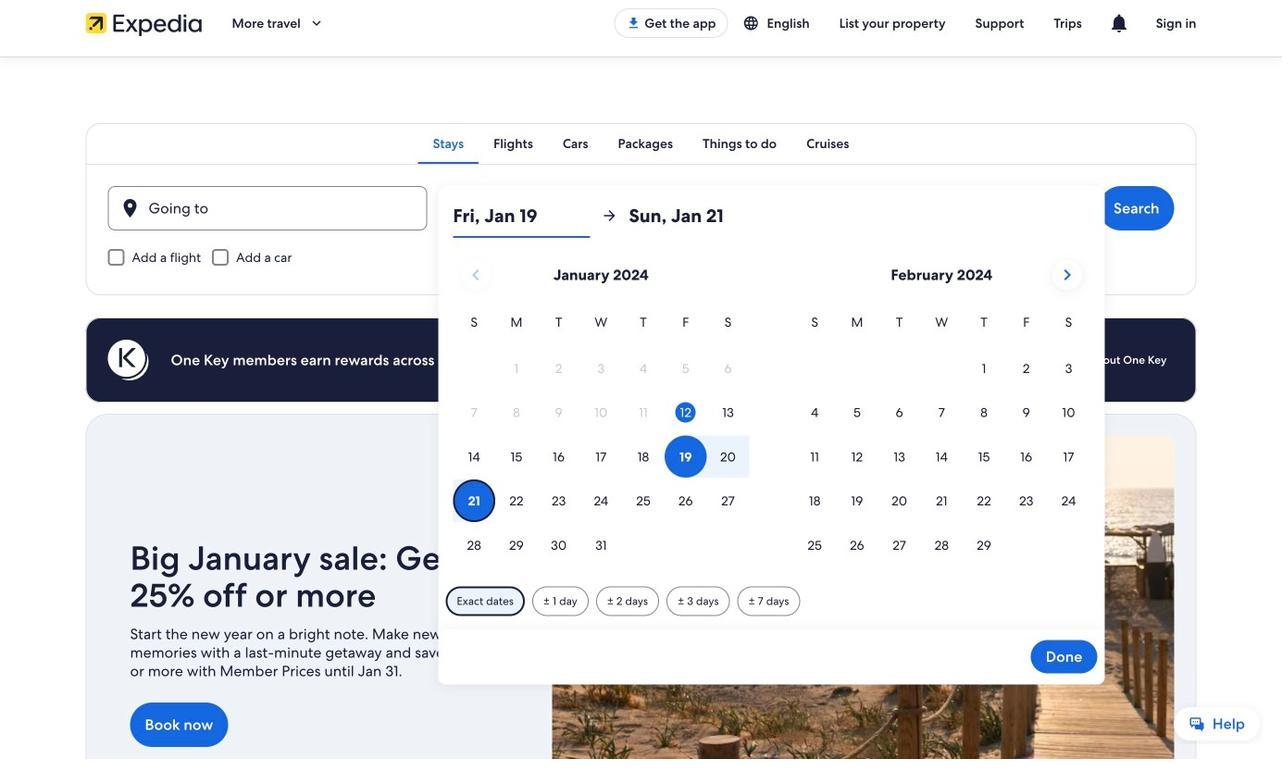 Task type: describe. For each thing, give the bounding box(es) containing it.
next month image
[[1056, 264, 1079, 286]]

more travel image
[[308, 15, 325, 31]]

download the app button image
[[626, 16, 641, 31]]

directional image
[[601, 207, 618, 224]]

january 2024 element
[[453, 312, 749, 568]]



Task type: vqa. For each thing, say whether or not it's contained in the screenshot.
close image
no



Task type: locate. For each thing, give the bounding box(es) containing it.
february 2024 element
[[794, 312, 1090, 568]]

small image
[[743, 15, 767, 31]]

application
[[453, 253, 1090, 568]]

expedia logo image
[[86, 10, 202, 36]]

previous month image
[[465, 264, 487, 286]]

main content
[[0, 56, 1283, 759]]

tab list
[[86, 123, 1197, 164]]

communication center icon image
[[1108, 12, 1130, 34]]

today element
[[676, 402, 696, 423]]



